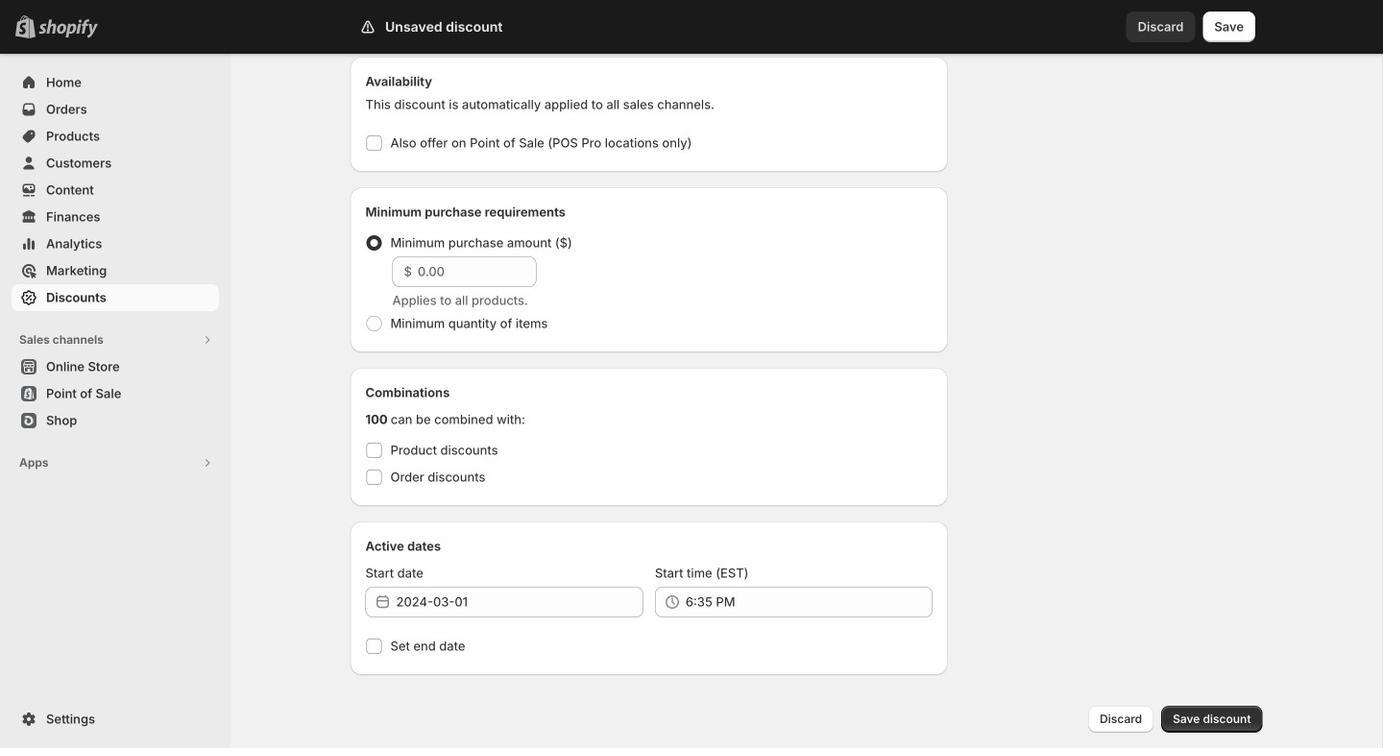 Task type: locate. For each thing, give the bounding box(es) containing it.
Enter time text field
[[686, 587, 933, 618]]

0.00 text field
[[418, 257, 537, 287]]



Task type: vqa. For each thing, say whether or not it's contained in the screenshot.
the Amount
no



Task type: describe. For each thing, give the bounding box(es) containing it.
shopify image
[[38, 19, 98, 38]]

YYYY-MM-DD text field
[[396, 587, 644, 618]]



